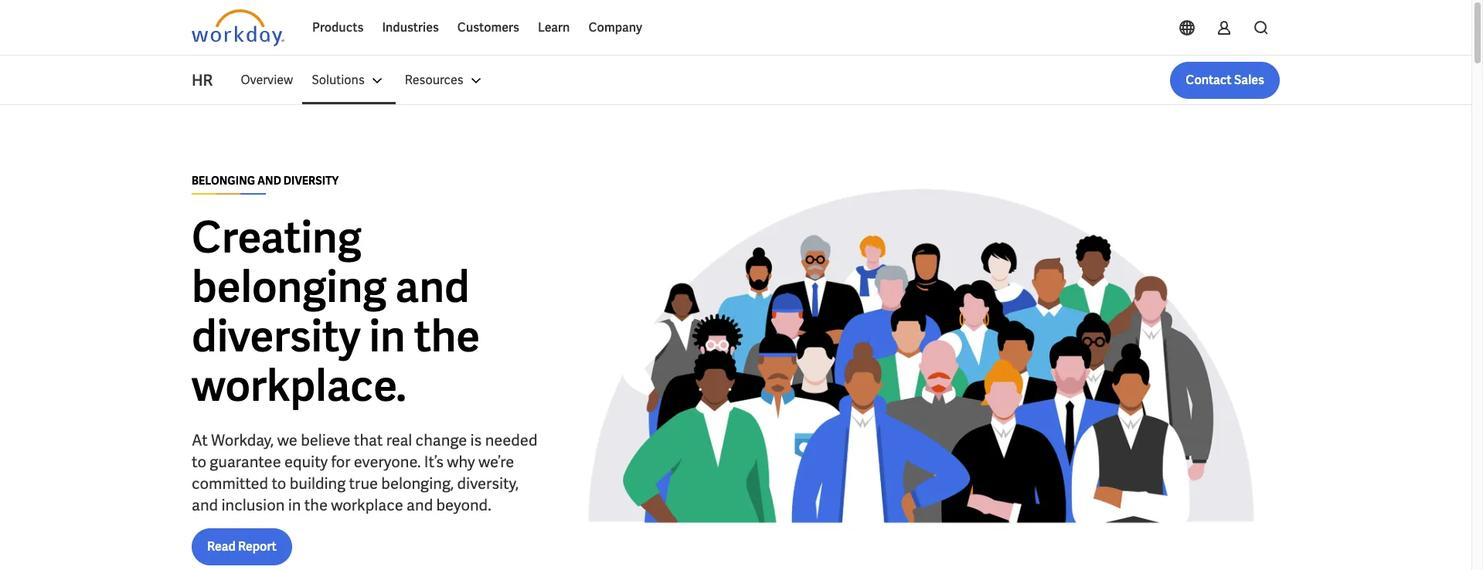 Task type: vqa. For each thing, say whether or not it's contained in the screenshot.
Volumes
no



Task type: describe. For each thing, give the bounding box(es) containing it.
and
[[257, 173, 281, 187]]

sales
[[1234, 72, 1264, 88]]

equity
[[284, 452, 328, 472]]

in inside creating belonging and diversity in the workplace.
[[369, 308, 405, 364]]

list containing overview
[[231, 62, 1280, 99]]

industries button
[[373, 9, 448, 46]]

solutions button
[[302, 62, 396, 99]]

read report
[[207, 538, 276, 554]]

contact
[[1186, 72, 1232, 88]]

belonging and diversity
[[192, 173, 339, 187]]

workplace
[[331, 495, 403, 515]]

guarantee
[[210, 452, 281, 472]]

needed
[[485, 430, 537, 450]]

committed
[[192, 473, 268, 493]]

resources button
[[396, 62, 494, 99]]

learn button
[[529, 9, 579, 46]]

we
[[277, 430, 297, 450]]

belonging, diversity and inclusion solutions image
[[563, 130, 1280, 570]]

that
[[354, 430, 383, 450]]

solutions
[[312, 72, 365, 88]]

go to the homepage image
[[192, 9, 284, 46]]

believe
[[301, 430, 351, 450]]

diversity
[[283, 173, 339, 187]]

at
[[192, 430, 208, 450]]

overview
[[241, 72, 293, 88]]

products button
[[303, 9, 373, 46]]

and inside creating belonging and diversity in the workplace.
[[395, 259, 470, 315]]

workday,
[[211, 430, 274, 450]]

customers button
[[448, 9, 529, 46]]

resources
[[405, 72, 463, 88]]

in inside 'at workday, we believe that real change is needed to guarantee equity for everyone. it's why we're committed to building true belonging, diversity, and inclusion in the workplace and beyond.'
[[288, 495, 301, 515]]

it's
[[424, 452, 444, 472]]

diversity
[[192, 308, 361, 364]]

1 horizontal spatial to
[[272, 473, 286, 493]]

contact sales link
[[1170, 62, 1280, 99]]

change
[[415, 430, 467, 450]]

menu containing overview
[[231, 62, 494, 99]]



Task type: locate. For each thing, give the bounding box(es) containing it.
belonging,
[[381, 473, 454, 493]]

products
[[312, 19, 364, 36]]

0 vertical spatial to
[[192, 452, 206, 472]]

beyond.
[[436, 495, 491, 515]]

creating
[[192, 209, 361, 265]]

0 vertical spatial in
[[369, 308, 405, 364]]

1 horizontal spatial in
[[369, 308, 405, 364]]

everyone.
[[354, 452, 421, 472]]

contact sales
[[1186, 72, 1264, 88]]

1 vertical spatial to
[[272, 473, 286, 493]]

industries
[[382, 19, 439, 36]]

creating belonging and diversity in the workplace.
[[192, 209, 480, 414]]

company button
[[579, 9, 651, 46]]

to
[[192, 452, 206, 472], [272, 473, 286, 493]]

true
[[349, 473, 378, 493]]

customers
[[457, 19, 519, 36]]

to down at
[[192, 452, 206, 472]]

real
[[386, 430, 412, 450]]

report
[[238, 538, 276, 554]]

the inside creating belonging and diversity in the workplace.
[[414, 308, 480, 364]]

for
[[331, 452, 350, 472]]

building
[[290, 473, 346, 493]]

diversity,
[[457, 473, 519, 493]]

0 horizontal spatial the
[[304, 495, 328, 515]]

learn
[[538, 19, 570, 36]]

we're
[[478, 452, 514, 472]]

0 vertical spatial the
[[414, 308, 480, 364]]

menu
[[231, 62, 494, 99]]

inclusion
[[221, 495, 285, 515]]

0 horizontal spatial to
[[192, 452, 206, 472]]

1 horizontal spatial the
[[414, 308, 480, 364]]

and
[[395, 259, 470, 315], [192, 495, 218, 515], [407, 495, 433, 515]]

at workday, we believe that real change is needed to guarantee equity for everyone. it's why we're committed to building true belonging, diversity, and inclusion in the workplace and beyond.
[[192, 430, 537, 515]]

belonging
[[192, 173, 255, 187]]

in
[[369, 308, 405, 364], [288, 495, 301, 515]]

workplace.
[[192, 357, 406, 414]]

the
[[414, 308, 480, 364], [304, 495, 328, 515]]

hr link
[[192, 70, 231, 91]]

the inside 'at workday, we believe that real change is needed to guarantee equity for everyone. it's why we're committed to building true belonging, diversity, and inclusion in the workplace and beyond.'
[[304, 495, 328, 515]]

why
[[447, 452, 475, 472]]

is
[[470, 430, 482, 450]]

1 vertical spatial in
[[288, 495, 301, 515]]

read
[[207, 538, 236, 554]]

company
[[588, 19, 642, 36]]

belonging
[[192, 259, 387, 315]]

1 vertical spatial the
[[304, 495, 328, 515]]

overview link
[[231, 62, 302, 99]]

to up inclusion
[[272, 473, 286, 493]]

read report link
[[192, 528, 292, 565]]

hr
[[192, 70, 213, 90]]

0 horizontal spatial in
[[288, 495, 301, 515]]

list
[[231, 62, 1280, 99]]



